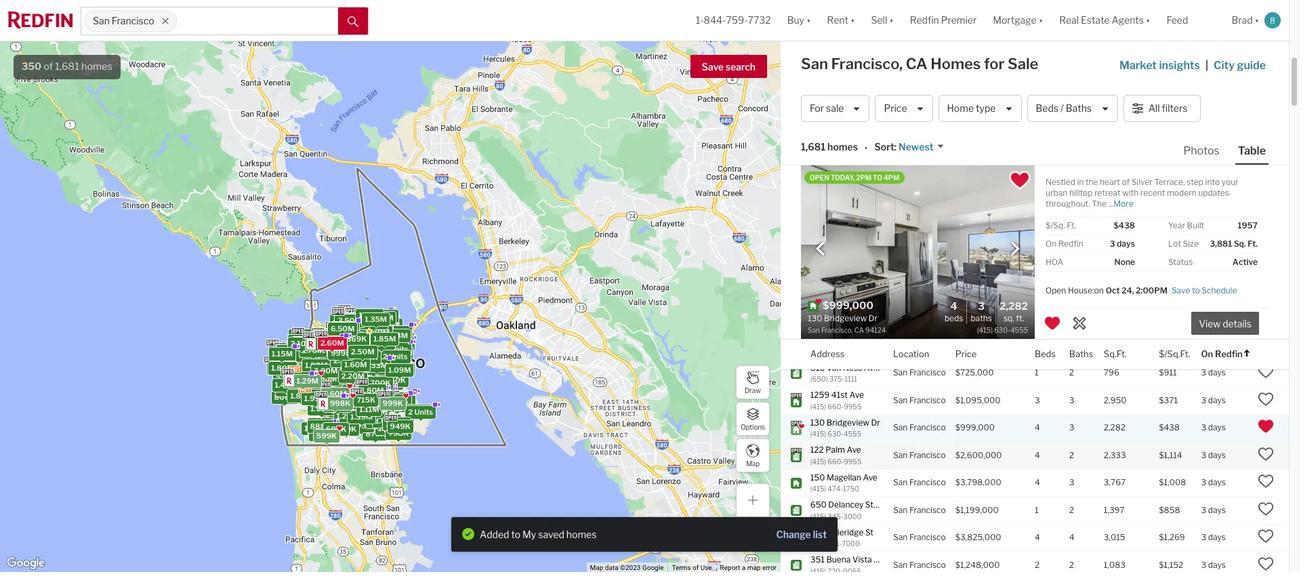 Task type: vqa. For each thing, say whether or not it's contained in the screenshot.


Task type: locate. For each thing, give the bounding box(es) containing it.
moscow
[[826, 307, 859, 318]]

st inside 1049 clay st (415) 345-3000
[[851, 88, 859, 98]]

1 9955 from the top
[[844, 402, 862, 410]]

▾ for brad ▾
[[1255, 14, 1260, 26]]

9955 down 1259 41st ave link
[[844, 402, 862, 410]]

0 vertical spatial 879k
[[349, 350, 369, 360]]

san francisco for 650 delancey st #304
[[894, 505, 946, 515]]

0 horizontal spatial 2,282
[[1000, 300, 1028, 313]]

4 inside '4 beds'
[[951, 300, 958, 313]]

dr
[[874, 198, 883, 208], [871, 417, 880, 427]]

1 vertical spatial 2 days
[[1202, 285, 1226, 295]]

797
[[1104, 175, 1119, 186]]

4 up $998,000
[[951, 300, 958, 313]]

san francisco, ca homes for sale
[[801, 55, 1039, 73]]

francisco right #303 at the top of the page
[[910, 258, 946, 268]]

699k down 828k
[[326, 424, 347, 434]]

1.65m
[[363, 315, 385, 325], [361, 321, 383, 330]]

step
[[1187, 177, 1204, 187]]

(415) inside 650 delancey st #304 (415) 345-3000
[[811, 512, 826, 520]]

san for 161 edinburgh st
[[894, 11, 908, 21]]

#304
[[875, 500, 896, 510]]

all filters button
[[1124, 95, 1201, 122]]

st for 106 coleridge st (415) 321-7000
[[866, 527, 874, 537]]

unfavorite this home image
[[1045, 315, 1061, 331], [1258, 419, 1274, 435]]

1.10m up 840k
[[368, 369, 390, 378]]

5 ▾ from the left
[[1146, 14, 1151, 26]]

(415) inside 161 edinburgh st (415) 810-7890
[[811, 18, 826, 26]]

sq. right 3 baths
[[1004, 313, 1015, 323]]

map region
[[0, 0, 792, 572]]

real estate agents ▾
[[1060, 14, 1151, 26]]

$438 down 3,355
[[1114, 220, 1136, 230]]

beds inside button
[[1036, 103, 1059, 114]]

3000 down 1049 clay st link
[[844, 100, 862, 108]]

0 vertical spatial unfavorite this home image
[[1045, 315, 1061, 331]]

818 van ness ave #208 (650) 375-1111
[[811, 362, 901, 383]]

0 vertical spatial 5
[[1035, 285, 1040, 295]]

heading
[[808, 299, 918, 336]]

st inside 3002 clay st san francisco
[[852, 33, 860, 43]]

1 vertical spatial 849k
[[383, 346, 404, 355]]

61
[[811, 280, 820, 290]]

0 vertical spatial 2,282
[[1000, 300, 1028, 313]]

879k down 848k
[[366, 428, 386, 438]]

0 horizontal spatial ft.
[[1016, 313, 1024, 323]]

201e
[[914, 555, 934, 565]]

1.43m
[[314, 362, 337, 372]]

section
[[451, 517, 838, 552]]

1 675k from the left
[[380, 330, 400, 339]]

1.15m
[[375, 311, 396, 321], [357, 317, 378, 326], [372, 344, 393, 354], [272, 349, 293, 358], [299, 389, 320, 398]]

homes right saved
[[567, 528, 597, 540]]

price up 1327 7th ave #10 san francisco
[[884, 103, 907, 114]]

table
[[1238, 144, 1266, 157]]

francisco right e
[[910, 560, 946, 570]]

1 vertical spatial 321-
[[828, 540, 842, 548]]

san inside 1327 7th ave #10 san francisco
[[894, 121, 908, 131]]

sq. right 3,881
[[1234, 239, 1247, 249]]

1.39m down 715k
[[351, 412, 373, 421]]

2 35 from the top
[[1202, 148, 1212, 158]]

345- down delancey
[[828, 512, 844, 520]]

1.35m
[[365, 314, 387, 324], [359, 326, 381, 335], [364, 328, 387, 338], [335, 330, 357, 340], [296, 339, 318, 348], [335, 346, 357, 356], [327, 374, 349, 384], [363, 377, 386, 386], [278, 385, 301, 394], [334, 401, 357, 411]]

0 vertical spatial on redfin
[[1046, 239, 1084, 249]]

st inside 201 harrison st #710 (415) 336-9695
[[861, 170, 869, 180]]

▾ inside buy ▾ dropdown button
[[807, 14, 811, 26]]

0 vertical spatial 1.25m
[[279, 346, 301, 356]]

days for $725
[[1208, 285, 1226, 295]]

1 3000 from the top
[[844, 100, 862, 108]]

1 vertical spatial 5
[[362, 327, 367, 337]]

660- for palm
[[828, 457, 844, 465]]

baths
[[1066, 103, 1092, 114], [971, 313, 992, 323], [1070, 348, 1094, 359]]

0 vertical spatial $438
[[1114, 220, 1136, 230]]

san for 1049 clay st
[[894, 93, 908, 103]]

1.25m down 2.55m
[[279, 346, 301, 356]]

submit search image
[[348, 16, 359, 27]]

865k
[[363, 328, 384, 337]]

(415) down the 106
[[811, 540, 826, 548]]

francisco left '$999,000'
[[910, 423, 946, 433]]

4 ▾ from the left
[[1039, 14, 1043, 26]]

2 660- from the top
[[828, 457, 844, 465]]

2 7000 from the top
[[842, 540, 860, 548]]

0 horizontal spatial map
[[590, 564, 604, 572]]

6 (415) from the top
[[811, 265, 826, 273]]

map button
[[736, 439, 770, 473]]

0 vertical spatial 35 hrs
[[1202, 66, 1227, 76]]

$438 down $371
[[1159, 423, 1180, 433]]

san for 1755 jackson st #303
[[894, 258, 908, 268]]

san for 3534 taraval st
[[894, 340, 908, 350]]

favorite this home image for $371
[[1258, 391, 1274, 407]]

9 (415) from the top
[[811, 402, 826, 410]]

to inside 'section'
[[511, 528, 521, 540]]

1327 7th ave #10 san francisco
[[811, 115, 946, 131]]

- inside '61 - 63 fair oaks st (415) 510-8600'
[[822, 280, 825, 290]]

san for 291 moscow st
[[894, 313, 908, 323]]

san francisco for 130 bridgeview dr
[[894, 423, 946, 433]]

0 vertical spatial map
[[746, 459, 760, 467]]

hrs up day in the top right of the page
[[1214, 148, 1227, 158]]

beds button
[[1035, 339, 1056, 369]]

1 vertical spatial 879k
[[366, 428, 386, 438]]

5 favorite this home image from the top
[[1258, 309, 1274, 325]]

0 horizontal spatial 1.39m
[[351, 412, 373, 421]]

2 vertical spatial homes
[[567, 528, 597, 540]]

- for 1251
[[830, 230, 833, 241]]

favorite this home image for $1,269
[[1258, 528, 1274, 545]]

670k
[[351, 336, 371, 346]]

1 321- from the top
[[828, 347, 842, 356]]

660- inside 1259 41st ave (415) 660-9955
[[828, 402, 844, 410]]

0 vertical spatial to
[[1192, 285, 1200, 295]]

st inside 1610 fulton st (415) 325-2295
[[857, 60, 865, 71]]

all
[[1149, 103, 1160, 114]]

725k
[[359, 338, 379, 347]]

redfin left premier
[[910, 14, 939, 26]]

(415) down the 130
[[811, 430, 826, 438]]

291 moscow st link
[[811, 307, 881, 319]]

0 vertical spatial on
[[1046, 239, 1057, 249]]

francisco for 818 van ness ave #208
[[910, 368, 946, 378]]

1 hrs from the top
[[1214, 38, 1226, 48]]

baths right /
[[1066, 103, 1092, 114]]

1.33m down 314k
[[354, 359, 376, 369]]

1.53m
[[272, 346, 294, 356], [294, 367, 317, 376]]

(415) down open
[[811, 183, 826, 191]]

1 vertical spatial sq.
[[1004, 313, 1015, 323]]

2 321- from the top
[[828, 540, 842, 548]]

favorite this home image for $1,114
[[1258, 446, 1274, 462]]

1 horizontal spatial 1.68m
[[332, 384, 355, 393]]

8 (415) from the top
[[811, 347, 826, 356]]

660- down 41st
[[828, 402, 844, 410]]

1 vertical spatial 1.39m
[[351, 412, 373, 421]]

2 horizontal spatial 5
[[1035, 285, 1040, 295]]

▾ inside mortgage ▾ dropdown button
[[1039, 14, 1043, 26]]

201 harrison st #710 (415) 336-9695
[[811, 170, 890, 191]]

agents
[[1112, 14, 1144, 26]]

(415) inside 1545 geary blvd #3 (415) 552-9500
[[811, 155, 826, 163]]

baths up $1,675,000
[[971, 313, 992, 323]]

map inside button
[[746, 459, 760, 467]]

2 vertical spatial redfin
[[1215, 348, 1243, 359]]

1 favorite this home image from the top
[[1258, 7, 1274, 23]]

st for 201 harrison st #710 (415) 336-9695
[[861, 170, 869, 180]]

ave right magellan
[[863, 472, 878, 482]]

for sale button
[[801, 95, 870, 122]]

1 horizontal spatial price
[[956, 348, 977, 359]]

0 horizontal spatial 1.28m
[[295, 373, 317, 382]]

0 horizontal spatial homes
[[81, 60, 112, 73]]

st inside 3534 taraval st (415) 321-7000
[[863, 335, 871, 345]]

1 1.00m from the left
[[342, 416, 365, 425]]

san for 61 - 63 fair oaks st
[[894, 285, 908, 295]]

11 favorite this home image from the top
[[1258, 556, 1274, 572]]

201
[[811, 170, 825, 180]]

price button up :
[[876, 95, 933, 122]]

st for 1049 clay st (415) 345-3000
[[851, 88, 859, 98]]

1259 41st ave link
[[811, 390, 881, 401]]

st inside 650 delancey st #304 (415) 345-3000
[[866, 500, 874, 510]]

beds left 3 baths
[[945, 313, 964, 323]]

of inside 'nestled in the heart of silver terrace, step into your urban hilltop retreat with recent modern updates throughout. the ...'
[[1122, 177, 1130, 187]]

1 horizontal spatial on redfin
[[1202, 348, 1243, 359]]

3 ▾ from the left
[[890, 14, 894, 26]]

1 (415) from the top
[[811, 18, 826, 26]]

321- inside 106 coleridge st (415) 321-7000
[[828, 540, 842, 548]]

1 vertical spatial price button
[[956, 339, 977, 369]]

1 vertical spatial on
[[1202, 348, 1214, 359]]

los
[[828, 198, 842, 208]]

change list button
[[777, 528, 827, 541]]

francisco for 1545 geary blvd #3
[[910, 148, 946, 158]]

dr inside "657 los palmos dr listing agent: darryl chew westwood highlan"
[[874, 198, 883, 208]]

hrs
[[1214, 38, 1226, 48], [1214, 66, 1227, 76], [1214, 148, 1227, 158]]

2 vertical spatial 749k
[[353, 363, 373, 373]]

st inside 1755 jackson st #303 (415) 483-9285
[[864, 253, 872, 263]]

3.20m down 1.43m
[[315, 380, 338, 390]]

0 vertical spatial 1.28m
[[355, 360, 378, 370]]

2 horizontal spatial of
[[1122, 177, 1130, 187]]

0 horizontal spatial 2.10m
[[291, 338, 313, 348]]

beds for beds / baths
[[1036, 103, 1059, 114]]

6 ▾ from the left
[[1255, 14, 1260, 26]]

35
[[1202, 66, 1212, 76], [1202, 148, 1212, 158]]

4.65m
[[336, 314, 360, 323]]

1 vertical spatial 2,282
[[1104, 423, 1126, 433]]

1 horizontal spatial of
[[693, 564, 699, 572]]

1 7000 from the top
[[842, 347, 860, 356]]

homes inside 1,681 homes •
[[828, 141, 858, 153]]

1.80m
[[350, 347, 373, 356], [305, 361, 328, 370], [271, 363, 294, 373], [389, 364, 412, 374], [352, 382, 375, 392], [361, 386, 384, 395]]

▾ for buy ▾
[[807, 14, 811, 26]]

0 vertical spatial ft.
[[1067, 220, 1077, 230]]

days for $1,008
[[1209, 478, 1226, 488]]

francisco for 351 buena vista ave e unit 201e
[[910, 560, 946, 570]]

1545
[[811, 143, 830, 153]]

988k
[[277, 350, 297, 359]]

homes right 350
[[81, 60, 112, 73]]

to left schedule
[[1192, 285, 1200, 295]]

1.25m down the 989k
[[335, 404, 358, 413]]

2 ▾ from the left
[[851, 14, 855, 26]]

hrs right 26
[[1214, 38, 1226, 48]]

$1,199,000
[[956, 505, 999, 515]]

5 (415) from the top
[[811, 183, 826, 191]]

1.58m down 860k
[[354, 364, 376, 374]]

san for 818 van ness ave #208
[[894, 368, 908, 378]]

1.00m up 738k
[[376, 416, 399, 426]]

san francisco for 351 buena vista ave e unit 201e
[[894, 560, 946, 570]]

ft. down the 1957
[[1248, 239, 1258, 249]]

▾ for mortgage ▾
[[1039, 14, 1043, 26]]

active
[[1233, 257, 1258, 267]]

(415) down 1049
[[811, 100, 826, 108]]

1 vertical spatial 1,681
[[801, 141, 826, 153]]

0 horizontal spatial -
[[822, 280, 825, 290]]

1 favorite this home image from the top
[[1258, 144, 1274, 160]]

1 horizontal spatial 1.28m
[[355, 360, 378, 370]]

345- inside 1049 clay st (415) 345-3000
[[828, 100, 844, 108]]

ca
[[906, 55, 928, 73]]

1 (650) from the top
[[811, 320, 828, 328]]

st for 1755 jackson st #303 (415) 483-9285
[[864, 253, 872, 263]]

on
[[1046, 239, 1057, 249], [1202, 348, 1214, 359]]

ave down the 4555
[[847, 445, 862, 455]]

7 favorite this home image from the top
[[1258, 391, 1274, 407]]

$1,111
[[1159, 340, 1181, 350]]

francisco right sell ▾ on the top right of the page
[[910, 11, 946, 21]]

3.20m down '485k'
[[343, 399, 367, 409]]

(415) inside 201 harrison st #710 (415) 336-9695
[[811, 183, 826, 191]]

1 horizontal spatial 799k
[[357, 356, 377, 366]]

days for $1,269
[[1209, 532, 1226, 543]]

st inside 106 coleridge st (415) 321-7000
[[866, 527, 874, 537]]

629k
[[374, 312, 394, 322], [338, 385, 358, 395]]

0 horizontal spatial save
[[702, 61, 724, 73]]

2 9955 from the top
[[844, 457, 862, 465]]

3 favorite this home image from the top
[[1258, 473, 1274, 490]]

1 vertical spatial 3000
[[844, 512, 862, 520]]

- right 61
[[822, 280, 825, 290]]

homes up 552- at the right top of page
[[828, 141, 858, 153]]

▾ inside sell ▾ dropdown button
[[890, 14, 894, 26]]

added to my saved homes
[[480, 528, 597, 540]]

849k down '1.47m'
[[361, 320, 381, 330]]

favorite button image
[[1009, 169, 1032, 192]]

(415) down 1545 on the top of the page
[[811, 155, 826, 163]]

9 favorite this home image from the top
[[1258, 501, 1274, 517]]

799k
[[357, 356, 377, 366], [323, 424, 343, 434]]

francisco for 106 coleridge st
[[910, 532, 946, 543]]

ave inside 1327 7th ave #10 san francisco
[[846, 115, 860, 125]]

san for 351 buena vista ave e unit 201e
[[894, 560, 908, 570]]

1.53m down 2.55m
[[272, 346, 294, 356]]

1 horizontal spatial 1.00m
[[376, 416, 399, 426]]

1.70m
[[367, 312, 389, 322], [318, 339, 340, 348], [311, 348, 334, 358], [329, 357, 351, 366], [346, 375, 368, 385]]

4 favorite this home image from the top
[[1258, 226, 1274, 243]]

3 favorite this home image from the top
[[1258, 62, 1274, 78]]

4 down 600k
[[345, 360, 350, 370]]

dr up the chew
[[874, 198, 883, 208]]

321- down 3534 taraval st link
[[828, 347, 842, 356]]

1.10m down 2.48m
[[338, 344, 360, 353]]

mortgage ▾
[[993, 14, 1043, 26]]

2 345- from the top
[[828, 512, 844, 520]]

650 delancey st #304 link
[[811, 500, 896, 511]]

user photo image
[[1265, 12, 1281, 28]]

4 left real
[[1035, 11, 1040, 21]]

2 3000 from the top
[[844, 512, 862, 520]]

(415) down 61
[[811, 293, 826, 301]]

645k
[[344, 329, 364, 338]]

1.11m
[[359, 404, 379, 414]]

1.49m
[[363, 319, 385, 328], [364, 394, 386, 404]]

2 (415) from the top
[[811, 73, 826, 81]]

1,681 right 350
[[55, 60, 79, 73]]

0 vertical spatial 345-
[[828, 100, 844, 108]]

1,397
[[1104, 505, 1125, 515]]

1 horizontal spatial 699k
[[409, 406, 429, 415]]

•
[[865, 142, 868, 154]]

4.30m down 3.75m
[[345, 360, 369, 369]]

650 delancey st #304 (415) 345-3000
[[811, 500, 896, 520]]

949k down 635k
[[390, 421, 411, 431]]

878k
[[388, 333, 409, 342], [310, 419, 331, 429]]

clay inside 1049 clay st (415) 345-3000
[[832, 88, 849, 98]]

12 (415) from the top
[[811, 485, 826, 493]]

3 (415) from the top
[[811, 100, 826, 108]]

9955 inside 122 palm ave (415) 660-9955
[[844, 457, 862, 465]]

0 vertical spatial 3.20m
[[315, 380, 338, 390]]

days for $1,152
[[1209, 560, 1226, 570]]

list
[[813, 529, 827, 540]]

1 vertical spatial $438
[[1159, 423, 1180, 433]]

3 days for $911
[[1202, 368, 1226, 378]]

#208
[[880, 362, 901, 373]]

san francisco for 1049 clay st
[[894, 93, 946, 103]]

1 vertical spatial 629k
[[338, 385, 358, 395]]

2 (650) from the top
[[811, 375, 828, 383]]

14 (415) from the top
[[811, 540, 826, 548]]

2.80m down the 2.74m
[[348, 391, 372, 400]]

2.80m up 1.38m
[[334, 364, 358, 373]]

2.30m
[[367, 325, 391, 334], [318, 362, 342, 372], [367, 382, 390, 391]]

sell
[[871, 14, 888, 26]]

321- inside 3534 taraval st (415) 321-7000
[[828, 347, 842, 356]]

1 horizontal spatial save
[[1172, 285, 1191, 295]]

e
[[890, 555, 895, 565]]

2.40m up 715k
[[352, 382, 375, 392]]

francisco down the location
[[910, 368, 946, 378]]

1259 41st ave (415) 660-9955
[[811, 390, 864, 410]]

1 vertical spatial 660-
[[828, 457, 844, 465]]

1 horizontal spatial 1.39m
[[388, 348, 410, 357]]

2 favorite this home image from the top
[[1258, 34, 1274, 50]]

next button image
[[1009, 242, 1022, 255]]

2 units
[[387, 334, 412, 344], [387, 338, 412, 348], [384, 344, 408, 354], [383, 352, 408, 361], [408, 407, 433, 416]]

x-out this home image
[[1072, 315, 1088, 331]]

630-
[[828, 430, 844, 438]]

650
[[811, 500, 827, 510]]

days for $858
[[1209, 505, 1226, 515]]

998k
[[338, 318, 358, 327], [389, 340, 409, 350], [323, 361, 344, 370], [337, 363, 357, 373], [386, 367, 406, 377], [305, 372, 325, 381], [370, 388, 391, 398], [330, 399, 351, 408], [353, 413, 374, 423]]

san for 106 coleridge st
[[894, 532, 908, 543]]

(415) down 650
[[811, 512, 826, 520]]

francisco up '4 beds'
[[910, 285, 946, 295]]

0 vertical spatial clay
[[834, 33, 850, 43]]

0 vertical spatial 1.53m
[[272, 346, 294, 356]]

oaks
[[854, 280, 874, 290]]

161
[[811, 5, 824, 16]]

4 right '$999,000'
[[1035, 423, 1040, 433]]

- right 1251
[[830, 230, 833, 241]]

city guide link
[[1214, 58, 1269, 74]]

2 days for $794
[[1202, 230, 1226, 241]]

open
[[1046, 285, 1067, 295]]

321- for coleridge
[[828, 540, 842, 548]]

of up with
[[1122, 177, 1130, 187]]

francisco left $1,350,000
[[910, 66, 946, 76]]

ft. right 3 baths
[[1016, 313, 1024, 323]]

harrison
[[827, 170, 859, 180]]

4 right $2,600,000
[[1035, 450, 1040, 460]]

1 345- from the top
[[828, 100, 844, 108]]

9955 for palm
[[844, 457, 862, 465]]

10 favorite this home image from the top
[[1258, 528, 1274, 545]]

3 2 days from the top
[[1202, 313, 1226, 323]]

hrs for 1st favorite this home icon from the top
[[1214, 148, 1227, 158]]

1 vertical spatial favorite this home image
[[1258, 364, 1274, 380]]

0 horizontal spatial of
[[44, 60, 53, 73]]

save inside button
[[702, 61, 724, 73]]

homes inside 'section'
[[567, 528, 597, 540]]

(415) down 150
[[811, 485, 826, 493]]

francisco for 130 bridgeview dr
[[910, 423, 946, 433]]

796
[[1104, 368, 1120, 378]]

1 horizontal spatial $438
[[1159, 423, 1180, 433]]

3534 taraval st (415) 321-7000
[[811, 335, 871, 356]]

days for $1,114
[[1209, 450, 1226, 460]]

(415) down 1610 at the top of page
[[811, 73, 826, 81]]

1 day
[[1202, 175, 1221, 186]]

3534
[[811, 335, 832, 345]]

1 vertical spatial 1.99m
[[304, 393, 327, 403]]

1 horizontal spatial unfavorite this home image
[[1258, 419, 1274, 435]]

city
[[1214, 59, 1235, 72]]

beds
[[1036, 103, 1059, 114], [945, 313, 964, 323], [1035, 348, 1056, 359]]

3002 clay st link
[[811, 33, 881, 44]]

$1,945,000
[[956, 258, 1001, 268]]

▾ inside real estate agents ▾ link
[[1146, 14, 1151, 26]]

clay inside 3002 clay st san francisco
[[834, 33, 850, 43]]

sq. inside 2,282 sq. ft.
[[1004, 313, 1015, 323]]

1 2 days from the top
[[1202, 230, 1226, 241]]

baths down x-out this home icon
[[1070, 348, 1094, 359]]

660- for 41st
[[828, 402, 844, 410]]

st inside 161 edinburgh st (415) 810-7890
[[866, 5, 874, 16]]

814-
[[830, 320, 844, 328]]

1 vertical spatial 1.53m
[[294, 367, 317, 376]]

1 35 hrs from the top
[[1202, 66, 1227, 76]]

None search field
[[177, 7, 338, 35]]

4 for 150 magellan ave
[[1035, 478, 1040, 488]]

0 vertical spatial baths
[[1066, 103, 1092, 114]]

1 vertical spatial 1.05m
[[385, 331, 408, 340]]

10 (415) from the top
[[811, 430, 826, 438]]

1,681 inside 1,681 homes •
[[801, 141, 826, 153]]

(415) down 1755
[[811, 265, 826, 273]]

4 for 130 bridgeview dr
[[1035, 423, 1040, 433]]

▾ inside rent ▾ dropdown button
[[851, 14, 855, 26]]

mortgage ▾ button
[[985, 0, 1052, 41]]

1.39m down "438k"
[[388, 348, 410, 357]]

35 left city
[[1202, 66, 1212, 76]]

5
[[1035, 285, 1040, 295], [362, 327, 367, 337], [349, 377, 354, 387]]

2 2 days from the top
[[1202, 285, 1226, 295]]

759-
[[726, 14, 748, 26]]

8 favorite this home image from the top
[[1258, 446, 1274, 462]]

321- down 106 coleridge st link at the bottom right
[[828, 540, 842, 548]]

1,681
[[55, 60, 79, 73], [801, 141, 826, 153]]

1 ▾ from the left
[[807, 14, 811, 26]]

on redfin down 'view details'
[[1202, 348, 1243, 359]]

1 horizontal spatial price button
[[956, 339, 977, 369]]

ave right 48th
[[876, 230, 891, 241]]

7000 inside 106 coleridge st (415) 321-7000
[[842, 540, 860, 548]]

1 horizontal spatial on
[[1202, 348, 1214, 359]]

2,282 for 2,282
[[1104, 423, 1126, 433]]

favorite button checkbox
[[1009, 169, 1032, 192]]

9955 inside 1259 41st ave (415) 660-9955
[[844, 402, 862, 410]]

0 vertical spatial 629k
[[374, 312, 394, 322]]

san francisco for 201 harrison st #710
[[894, 175, 946, 186]]

2,282
[[1000, 300, 1028, 313], [1104, 423, 1126, 433]]

3000 down 650 delancey st #304 link
[[844, 512, 862, 520]]

st inside 291 moscow st (650) 814-9666
[[860, 307, 868, 318]]

0 vertical spatial redfin
[[910, 14, 939, 26]]

(415) down the 161
[[811, 18, 826, 26]]

0 vertical spatial 7000
[[842, 347, 860, 356]]

oct
[[1106, 285, 1120, 295]]

2 hrs from the top
[[1214, 66, 1227, 76]]

2 favorite this home image from the top
[[1258, 364, 1274, 380]]

11 (415) from the top
[[811, 457, 826, 465]]

san for 201 harrison st #710
[[894, 175, 908, 186]]

of right 350
[[44, 60, 53, 73]]

0 vertical spatial beds
[[1036, 103, 1059, 114]]

1.42m
[[363, 317, 385, 327]]

francisco for 1755 jackson st #303
[[910, 258, 946, 268]]

4 (415) from the top
[[811, 155, 826, 163]]

type
[[976, 103, 996, 114]]

3 hrs from the top
[[1214, 148, 1227, 158]]

949k
[[361, 352, 381, 362], [368, 362, 389, 371], [390, 421, 411, 431]]

0 vertical spatial price button
[[876, 95, 933, 122]]

(415) inside 3534 taraval st (415) 321-7000
[[811, 347, 826, 356]]

4 right $3,825,000
[[1035, 532, 1040, 543]]

7000 inside 3534 taraval st (415) 321-7000
[[842, 347, 860, 356]]

13 (415) from the top
[[811, 512, 826, 520]]

336-
[[828, 183, 844, 191]]

879k up 4 units
[[349, 350, 369, 360]]

ft. inside 2,282 sq. ft.
[[1016, 313, 1024, 323]]

previous button image
[[814, 242, 828, 255]]

francisco left $3,798,000
[[910, 478, 946, 488]]

san francisco for 3534 taraval st
[[894, 340, 946, 350]]

google image
[[3, 555, 48, 572]]

1 horizontal spatial ft.
[[1067, 220, 1077, 230]]

clay for 3002
[[834, 33, 850, 43]]

san for 650 delancey st #304
[[894, 505, 908, 515]]

4 up 6 at the right of the page
[[1035, 203, 1040, 213]]

(415) down 122
[[811, 457, 826, 465]]

brad
[[1232, 14, 1253, 26]]

6 favorite this home image from the top
[[1258, 336, 1274, 352]]

for
[[984, 55, 1005, 73]]

francisco left home
[[910, 93, 946, 103]]

of for 1,681
[[44, 60, 53, 73]]

$1,898,000
[[956, 203, 1001, 213]]

0 horizontal spatial 699k
[[326, 424, 347, 434]]

listing
[[811, 210, 832, 218]]

francisco right #304
[[910, 505, 946, 515]]

660- inside 122 palm ave (415) 660-9955
[[828, 457, 844, 465]]

1 660- from the top
[[828, 402, 844, 410]]

ave inside 150 magellan ave (415) 474-1750
[[863, 472, 878, 482]]

1 vertical spatial ft.
[[1248, 239, 1258, 249]]

0 horizontal spatial redfin
[[910, 14, 939, 26]]

635k
[[387, 400, 407, 410]]

ft. for 3,881
[[1248, 239, 1258, 249]]

favorite this home image
[[1258, 144, 1274, 160], [1258, 364, 1274, 380], [1258, 473, 1274, 490]]

francisco down '4 beds'
[[910, 340, 946, 350]]

345- down 1049 clay st link
[[828, 100, 844, 108]]

francisco for 1049 clay st
[[910, 93, 946, 103]]

0 vertical spatial sq.
[[1234, 239, 1247, 249]]

4.30m down 2.98m
[[341, 371, 365, 381]]

7000 down 3534 taraval st link
[[842, 347, 860, 356]]

(650) inside 291 moscow st (650) 814-9666
[[811, 320, 828, 328]]

favorite this home image
[[1258, 7, 1274, 23], [1258, 34, 1274, 50], [1258, 62, 1274, 78], [1258, 226, 1274, 243], [1258, 309, 1274, 325], [1258, 336, 1274, 352], [1258, 391, 1274, 407], [1258, 446, 1274, 462], [1258, 501, 1274, 517], [1258, 528, 1274, 545], [1258, 556, 1274, 572]]

7 (415) from the top
[[811, 293, 826, 301]]

report a map error
[[720, 564, 777, 572]]

0 vertical spatial hrs
[[1214, 38, 1226, 48]]

(415) inside 150 magellan ave (415) 474-1750
[[811, 485, 826, 493]]

redfin down 'view details'
[[1215, 348, 1243, 359]]

▾ for rent ▾
[[851, 14, 855, 26]]

3 days for $1,152
[[1202, 560, 1226, 570]]

days for $911
[[1209, 368, 1226, 378]]

1 vertical spatial 35 hrs
[[1202, 148, 1227, 158]]



Task type: describe. For each thing, give the bounding box(es) containing it.
francisco down the westwood
[[910, 230, 946, 241]]

(415) inside 122 palm ave (415) 660-9955
[[811, 457, 826, 465]]

1 vertical spatial 1.28m
[[295, 373, 317, 382]]

4 units
[[345, 360, 370, 370]]

1 vertical spatial beds
[[945, 313, 964, 323]]

francisco inside 1327 7th ave #10 san francisco
[[910, 121, 946, 131]]

change
[[777, 529, 811, 540]]

san for 150 magellan ave
[[894, 478, 908, 488]]

9955 for 41st
[[844, 402, 862, 410]]

(415) inside 1049 clay st (415) 345-3000
[[811, 100, 826, 108]]

san francisco for 150 magellan ave
[[894, 478, 946, 488]]

314k
[[359, 349, 378, 359]]

st for 650 delancey st #304 (415) 345-3000
[[866, 500, 874, 510]]

vista
[[853, 555, 872, 565]]

3 days for $1,269
[[1202, 532, 1226, 543]]

urban
[[1046, 188, 1068, 198]]

474-
[[828, 485, 843, 493]]

st inside '61 - 63 fair oaks st (415) 510-8600'
[[875, 280, 883, 290]]

7890
[[843, 18, 861, 26]]

3000 inside 1049 clay st (415) 345-3000
[[844, 100, 862, 108]]

1 vertical spatial 789k
[[350, 354, 370, 364]]

1 inside the map "region"
[[367, 332, 370, 341]]

insights
[[1160, 59, 1201, 72]]

map for map
[[746, 459, 760, 467]]

0 vertical spatial 1.45m
[[357, 323, 379, 332]]

1 vertical spatial 1.58m
[[354, 364, 376, 374]]

1.23m
[[386, 331, 408, 340]]

#303
[[874, 253, 895, 263]]

fair
[[839, 280, 852, 290]]

483-
[[828, 265, 844, 273]]

ave inside 818 van ness ave #208 (650) 375-1111
[[864, 362, 879, 373]]

favorite this home image for $1,152
[[1258, 556, 1274, 572]]

4 for 122 palm ave
[[1035, 450, 1040, 460]]

4 for 106 coleridge st
[[1035, 532, 1040, 543]]

san francisco for 106 coleridge st
[[894, 532, 946, 543]]

ave inside 122 palm ave (415) 660-9955
[[847, 445, 862, 455]]

949k down 790k
[[361, 352, 381, 362]]

2,752
[[1104, 285, 1126, 295]]

sq.ft.
[[1104, 348, 1127, 359]]

345- inside 650 delancey st #304 (415) 345-3000
[[828, 512, 844, 520]]

san francisco for 291 moscow st
[[894, 313, 946, 323]]

(415) inside 106 coleridge st (415) 321-7000
[[811, 540, 826, 548]]

1-844-759-7732
[[696, 14, 771, 26]]

1,239
[[1104, 66, 1125, 76]]

ft. for 2,282
[[1016, 313, 1024, 323]]

4.50m
[[333, 315, 357, 324]]

0 vertical spatial 5 units
[[362, 327, 388, 337]]

2 675k from the left
[[356, 330, 376, 339]]

2.40m up 865k
[[361, 317, 385, 326]]

1 horizontal spatial redfin
[[1059, 239, 1084, 249]]

3534 taraval st link
[[811, 335, 881, 346]]

950k up 595k
[[352, 409, 372, 419]]

feed
[[1167, 14, 1189, 26]]

unit
[[897, 555, 913, 565]]

7000 for taraval
[[842, 347, 860, 356]]

4 left 3,015
[[1070, 532, 1075, 543]]

291
[[811, 307, 825, 318]]

0 vertical spatial 749k
[[380, 335, 400, 344]]

1,207
[[1104, 121, 1125, 131]]

favorite this home image for $858
[[1258, 501, 1274, 517]]

3 inside 3 baths
[[978, 300, 985, 313]]

nestled in the heart of silver terrace, step into your urban hilltop retreat with recent modern updates throughout. the ...
[[1046, 177, 1239, 209]]

2,515
[[1104, 230, 1125, 241]]

francisco inside 3002 clay st san francisco
[[910, 38, 946, 48]]

0 vertical spatial 2.30m
[[367, 325, 391, 334]]

(415) inside 1610 fulton st (415) 325-2295
[[811, 73, 826, 81]]

1 vertical spatial 1.25m
[[339, 358, 361, 367]]

mortgage
[[993, 14, 1037, 26]]

(415) inside '61 - 63 fair oaks st (415) 510-8600'
[[811, 293, 826, 301]]

1755 jackson st #303 link
[[811, 253, 895, 264]]

ave left e
[[874, 555, 888, 565]]

map for map data ©2023 google
[[590, 564, 604, 572]]

francisco for 1259 41st ave
[[910, 395, 946, 405]]

1 vertical spatial 550k
[[364, 400, 385, 409]]

4 beds
[[945, 300, 964, 323]]

0 vertical spatial 849k
[[361, 320, 381, 330]]

61 - 63 fair oaks st (415) 510-8600
[[811, 280, 883, 301]]

1 vertical spatial 699k
[[326, 424, 347, 434]]

545k
[[359, 332, 379, 342]]

2 vertical spatial baths
[[1070, 348, 1094, 359]]

0 vertical spatial 799k
[[357, 356, 377, 366]]

2.80m down 428k
[[383, 366, 407, 375]]

hilltop
[[1070, 188, 1093, 198]]

2.40m up 800k
[[276, 374, 300, 383]]

san francisco for 1545 geary blvd #3
[[894, 148, 946, 158]]

1 vertical spatial 1.45m
[[354, 355, 376, 364]]

1 vertical spatial 799k
[[323, 424, 343, 434]]

1049 clay st link
[[811, 88, 881, 99]]

favorite this home image for $911
[[1258, 364, 1274, 380]]

san for 1610 fulton st
[[894, 66, 908, 76]]

francisco,
[[831, 55, 903, 73]]

1 horizontal spatial to
[[1192, 285, 1200, 295]]

1-
[[696, 14, 704, 26]]

section containing added to my saved homes
[[451, 517, 838, 552]]

market
[[1120, 59, 1157, 72]]

$/sq.ft. button
[[1159, 339, 1191, 369]]

375-
[[830, 375, 845, 383]]

st for 3002 clay st san francisco
[[852, 33, 860, 43]]

648k
[[380, 337, 401, 347]]

1 vertical spatial 599k
[[362, 390, 383, 399]]

351 buena vista ave e unit 201e link
[[811, 555, 934, 566]]

0 vertical spatial homes
[[81, 60, 112, 73]]

2.98m
[[336, 361, 359, 371]]

san for 122 palm ave
[[894, 450, 908, 460]]

$2,475,000
[[956, 38, 1001, 48]]

0 vertical spatial 4.30m
[[345, 360, 369, 369]]

st for 3534 taraval st (415) 321-7000
[[863, 335, 871, 345]]

0 vertical spatial 1.49m
[[363, 319, 385, 328]]

favorite this home image for $901
[[1258, 7, 1274, 23]]

san for 130 bridgeview dr
[[894, 423, 908, 433]]

days for $1,111
[[1209, 340, 1226, 350]]

1 horizontal spatial 1.05m
[[385, 331, 408, 340]]

321- for taraval
[[828, 347, 842, 356]]

9500
[[843, 155, 862, 163]]

950k down 1.09m
[[385, 375, 406, 385]]

francisco for 291 moscow st
[[910, 313, 946, 323]]

1 35 from the top
[[1202, 66, 1212, 76]]

san francisco for 122 palm ave
[[894, 450, 946, 460]]

rent ▾ button
[[819, 0, 863, 41]]

the
[[1092, 199, 1107, 209]]

$878,000
[[956, 175, 995, 186]]

2 days for $725
[[1202, 285, 1226, 295]]

newest button
[[897, 141, 945, 154]]

2 1.00m from the left
[[376, 416, 399, 426]]

francisco for 201 harrison st #710
[[910, 175, 946, 186]]

785k
[[370, 325, 390, 335]]

rent ▾
[[827, 14, 855, 26]]

favorite this home image for $794
[[1258, 226, 1274, 243]]

1 horizontal spatial 2.95m
[[360, 390, 384, 399]]

san francisco for 161 edinburgh st
[[894, 11, 946, 21]]

201 harrison st #710 link
[[811, 170, 890, 181]]

0 vertical spatial 550k
[[355, 320, 376, 329]]

report a map error link
[[720, 564, 777, 572]]

1 vertical spatial 5 units
[[349, 377, 374, 387]]

1 vertical spatial 749k
[[333, 352, 353, 362]]

st for 161 edinburgh st (415) 810-7890
[[866, 5, 874, 16]]

3 days for $1,008
[[1202, 478, 1226, 488]]

st for 291 moscow st (650) 814-9666
[[860, 307, 868, 318]]

$/sq.ft.
[[1159, 348, 1191, 359]]

$/sq.
[[1046, 220, 1066, 230]]

48th
[[856, 230, 875, 241]]

(415) inside 130 bridgeview dr (415) 630-4555
[[811, 430, 826, 438]]

bridgeview
[[827, 417, 870, 427]]

3 days for $438
[[1202, 423, 1226, 433]]

1 horizontal spatial 878k
[[388, 333, 409, 342]]

of for use
[[693, 564, 699, 572]]

1 vertical spatial price
[[956, 348, 977, 359]]

0 horizontal spatial 629k
[[338, 385, 358, 395]]

2.90m
[[347, 324, 370, 334]]

1251 - 1253 48th ave link
[[811, 230, 891, 242]]

1.44m
[[348, 333, 371, 343]]

1.29m
[[297, 376, 319, 385]]

▾ for sell ▾
[[890, 14, 894, 26]]

$1,995,000
[[956, 285, 1001, 295]]

dr inside 130 bridgeview dr (415) 630-4555
[[871, 417, 880, 427]]

1.59m
[[362, 397, 384, 406]]

francisco for 61 - 63 fair oaks st
[[910, 285, 946, 295]]

2 vertical spatial 1.45m
[[374, 374, 397, 384]]

favorite this home image for $1,008
[[1258, 473, 1274, 490]]

san francisco for 818 van ness ave #208
[[894, 368, 946, 378]]

1 vertical spatial 2.30m
[[318, 362, 342, 372]]

925k
[[370, 391, 390, 400]]

sq. for 2,282
[[1004, 313, 1015, 323]]

1251 - 1253 48th ave san francisco
[[811, 230, 946, 241]]

$1,238
[[1159, 38, 1185, 48]]

4555
[[844, 430, 862, 438]]

2 vertical spatial 1.25m
[[335, 404, 358, 413]]

san francisco for 61 - 63 fair oaks st
[[894, 285, 946, 295]]

24,
[[1122, 285, 1135, 295]]

your
[[1222, 177, 1239, 187]]

francisco left the remove san francisco icon
[[112, 15, 154, 27]]

0 horizontal spatial on redfin
[[1046, 239, 1084, 249]]

favorite this home image for $1,238
[[1258, 34, 1274, 50]]

ave inside 1259 41st ave (415) 660-9955
[[850, 390, 864, 400]]

view
[[1199, 318, 1221, 330]]

coleridge
[[827, 527, 864, 537]]

950k down 925k
[[375, 400, 395, 410]]

on inside on redfin button
[[1202, 348, 1214, 359]]

0 vertical spatial 789k
[[358, 341, 378, 350]]

san inside 3002 clay st san francisco
[[894, 38, 908, 48]]

0 vertical spatial 599k
[[317, 335, 338, 344]]

francisco for 650 delancey st #304
[[910, 505, 946, 515]]

0 horizontal spatial 878k
[[310, 419, 331, 429]]

4 for 657 los palmos dr
[[1035, 203, 1040, 213]]

2 35 hrs from the top
[[1202, 148, 1227, 158]]

818
[[811, 362, 825, 373]]

0 vertical spatial 3.10m
[[350, 316, 372, 326]]

beds / baths button
[[1027, 95, 1118, 122]]

san francisco for 1755 jackson st #303
[[894, 258, 946, 268]]

baths inside button
[[1066, 103, 1092, 114]]

1 vertical spatial baths
[[971, 313, 992, 323]]

photos
[[1184, 144, 1220, 157]]

clay for 1049
[[832, 88, 849, 98]]

0 horizontal spatial 1.99m
[[304, 393, 327, 403]]

photo of 130 bridgeview dr, san francisco, ca 94124 image
[[801, 165, 1035, 339]]

sq. for 3,881
[[1234, 239, 1247, 249]]

4 inside the map "region"
[[345, 360, 350, 370]]

1 horizontal spatial 629k
[[374, 312, 394, 322]]

3 baths
[[971, 300, 992, 323]]

$1,090
[[1159, 66, 1186, 76]]

status
[[1169, 257, 1193, 267]]

4 for 161 edinburgh st
[[1035, 11, 1040, 21]]

san for 1545 geary blvd #3
[[894, 148, 908, 158]]

0 horizontal spatial 5
[[349, 377, 354, 387]]

favorite this home image for $1,111
[[1258, 336, 1274, 352]]

hrs for favorite this home image related to $1,238
[[1214, 38, 1226, 48]]

1 horizontal spatial 3.20m
[[343, 399, 367, 409]]

open today, 2pm to 4pm
[[810, 174, 900, 182]]

7.70m
[[367, 327, 390, 337]]

(415) inside 1259 41st ave (415) 660-9955
[[811, 402, 826, 410]]

1.10m up 1.78m
[[297, 335, 319, 344]]

2 vertical spatial 599k
[[316, 431, 337, 440]]

$794
[[1159, 230, 1180, 241]]

1 vertical spatial 4.30m
[[341, 371, 365, 381]]

on redfin button
[[1202, 339, 1251, 369]]

0 vertical spatial price
[[884, 103, 907, 114]]

estate
[[1081, 14, 1110, 26]]

505k
[[366, 348, 387, 358]]

1 vertical spatial 3.10m
[[352, 370, 374, 379]]

st for 1610 fulton st (415) 325-2295
[[857, 60, 865, 71]]

home type
[[947, 103, 996, 114]]

1.33m up '485k'
[[343, 373, 365, 383]]

0 vertical spatial 1.58m
[[348, 348, 370, 357]]

0 horizontal spatial price button
[[876, 95, 933, 122]]

francisco for 122 palm ave
[[910, 450, 946, 460]]

1.33m down 505k
[[366, 360, 388, 370]]

2 vertical spatial 2.30m
[[367, 382, 390, 391]]

san francisco for 1610 fulton st
[[894, 66, 946, 76]]

6.50m
[[331, 324, 355, 333]]

0 vertical spatial 1.39m
[[388, 348, 410, 357]]

san for 1259 41st ave
[[894, 395, 908, 405]]

3.40m
[[337, 314, 361, 323]]

0 horizontal spatial 1,681
[[55, 60, 79, 73]]

2 vertical spatial 550k
[[324, 419, 345, 429]]

5.00m
[[339, 320, 363, 329]]

2,000
[[1104, 38, 1128, 48]]

3000 inside 650 delancey st #304 (415) 345-3000
[[844, 512, 862, 520]]

1.10m down 715k
[[350, 407, 371, 417]]

remove san francisco image
[[161, 17, 169, 25]]

sort
[[875, 141, 895, 153]]

0 vertical spatial 2.95m
[[333, 323, 357, 332]]

1 horizontal spatial 2.10m
[[322, 347, 344, 356]]

9666
[[844, 320, 862, 328]]

949k down 505k
[[368, 362, 389, 371]]

beds for beds "button"
[[1035, 348, 1056, 359]]

(650) inside 818 van ness ave #208 (650) 375-1111
[[811, 375, 828, 383]]

none
[[1115, 257, 1136, 267]]

0 horizontal spatial $438
[[1114, 220, 1136, 230]]

0 vertical spatial 1.99m
[[362, 322, 384, 331]]

francisco for 161 edinburgh st
[[910, 11, 946, 21]]

3 days for $371
[[1202, 395, 1226, 405]]

francisco for 3534 taraval st
[[910, 340, 946, 350]]

on redfin inside button
[[1202, 348, 1243, 359]]

days for $438
[[1209, 423, 1226, 433]]

0 vertical spatial 1.05m
[[348, 318, 370, 327]]

1.10m down 988k
[[279, 363, 300, 372]]

3.83m
[[358, 387, 381, 396]]

2.38m
[[377, 320, 400, 329]]

sort :
[[875, 141, 897, 153]]

719k
[[307, 346, 326, 355]]

0 horizontal spatial 1.68m
[[275, 389, 298, 399]]

1 vertical spatial 1.49m
[[364, 394, 386, 404]]

more link
[[1114, 199, 1134, 209]]

3 days for $1,114
[[1202, 450, 1226, 460]]

(415) inside 1755 jackson st #303 (415) 483-9285
[[811, 265, 826, 273]]



